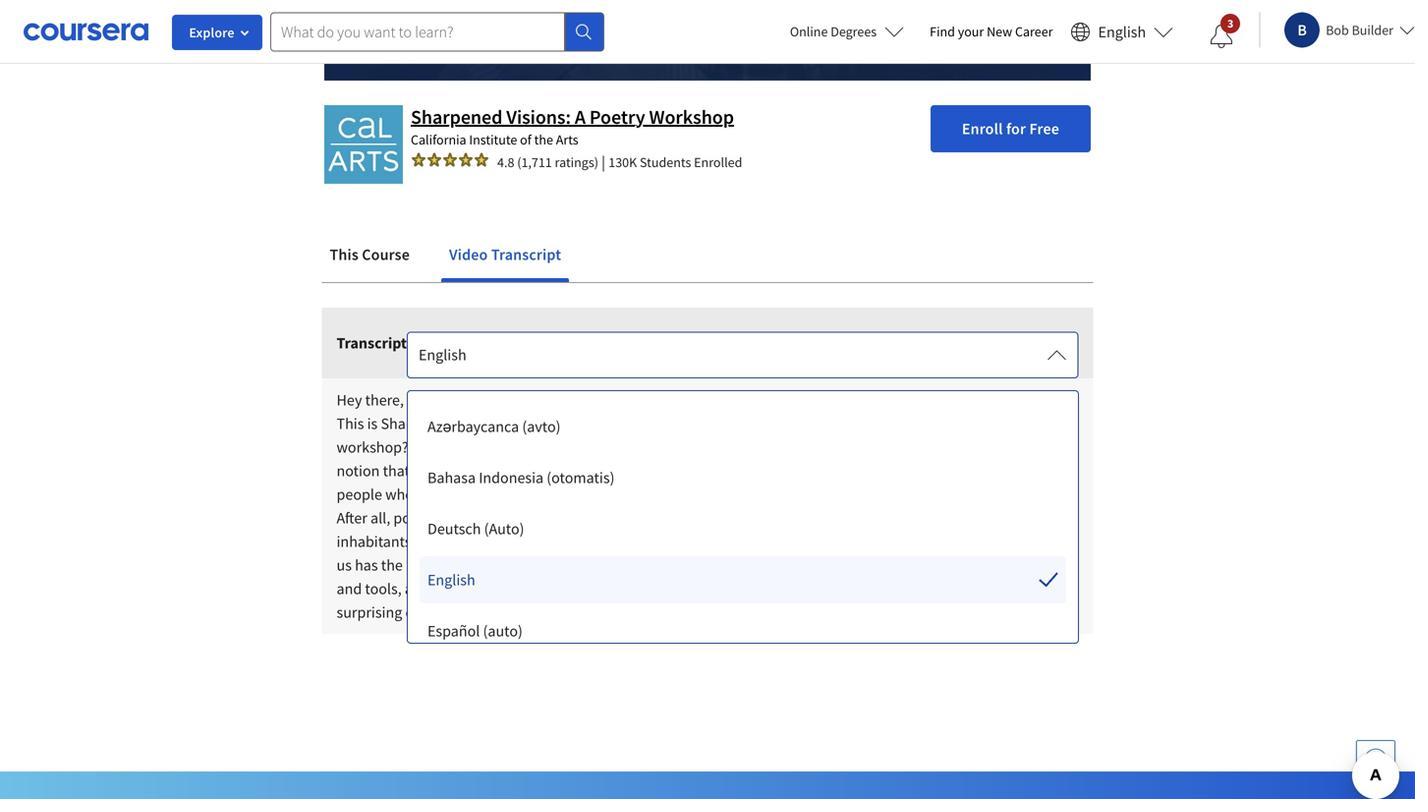 Task type: describe. For each thing, give the bounding box(es) containing it.
and down potential
[[405, 579, 430, 598]]

transcript english
[[337, 333, 467, 364]]

of up based at the right of page
[[995, 390, 1008, 410]]

video transcript button
[[441, 231, 569, 278]]

your
[[958, 23, 984, 40]]

this course button
[[322, 231, 418, 278]]

1 horizontal spatial can
[[645, 579, 668, 598]]

for inside hey there, hi!  i'm douglas kearney.  i'm a poet, performer, and educator.  i teach at california institute of the arts. this is sharpened visions: a poetry workshop.  now you might be asking yourself, why do i need a poetry workshop?  well, i would say, why just write poems when you can write better poems?  this course is based on the notion that the most exciting writing,  the richest writing, happens after the first draft.  this course is designed for people who believe that writing poems just to  express yourself is a lot like using the internet just to send email. after all, poetry has the chance to change the way the writer and  the poem's readers think about the world and its inhabitants.  i mean, it can turn that blank page into a teeming concert of music,  voices, ideas, and images.  any of us has the potential to write a poem that does that.  but by studying and working with the different techniques and tools, and  how they're used, and how they can be audaciously misused, we may increase  our odds of surprising our readers, and perhaps ourselves most of all.  if that sounds good to you, why don't you join me?
[[1047, 461, 1065, 480]]

this inside button
[[330, 245, 359, 264]]

of down techniques
[[1009, 579, 1022, 598]]

1 writing, from the left
[[528, 461, 579, 480]]

0 vertical spatial has
[[440, 508, 463, 528]]

using
[[819, 484, 855, 504]]

the up page
[[609, 508, 631, 528]]

by
[[700, 555, 716, 575]]

yourself
[[692, 484, 744, 504]]

0 horizontal spatial write
[[485, 555, 519, 575]]

poetry inside the sharpened visions: a poetry workshop california institute of the arts
[[590, 104, 645, 129]]

for inside enroll for free button
[[1006, 119, 1026, 138]]

this down do
[[896, 437, 924, 457]]

1 horizontal spatial poetry
[[973, 414, 1016, 433]]

selected image
[[1039, 570, 1059, 590]]

0 vertical spatial poems
[[621, 437, 666, 457]]

believe
[[417, 484, 464, 504]]

list box containing azərbaycanca (avto)
[[408, 391, 1078, 655]]

azərbaycanca
[[428, 417, 519, 436]]

and down the us
[[337, 579, 362, 598]]

english button
[[1063, 0, 1182, 64]]

i right do
[[918, 414, 922, 433]]

130k
[[609, 153, 637, 171]]

the inside the sharpened visions: a poetry workshop california institute of the arts
[[534, 130, 553, 148]]

when
[[669, 437, 705, 457]]

of left all. at the bottom of page
[[675, 602, 688, 622]]

and left its
[[1033, 508, 1058, 528]]

douglas
[[451, 390, 505, 410]]

voices,
[[858, 532, 903, 551]]

(avto)
[[522, 417, 561, 436]]

poem's
[[783, 508, 832, 528]]

yourself,
[[809, 414, 864, 433]]

institute inside the sharpened visions: a poetry workshop california institute of the arts
[[469, 130, 517, 148]]

1 horizontal spatial just
[[595, 484, 619, 504]]

english inside english button
[[1098, 22, 1146, 42]]

i right well,
[[447, 437, 451, 457]]

1 vertical spatial has
[[355, 555, 378, 575]]

(otomatis)
[[547, 468, 615, 488]]

arts.
[[1036, 390, 1066, 410]]

bahasa
[[428, 468, 476, 488]]

(auto)
[[483, 621, 523, 641]]

workshop?
[[337, 437, 409, 457]]

perhaps
[[516, 602, 570, 622]]

coursera image
[[24, 16, 148, 47]]

who
[[385, 484, 414, 504]]

odds
[[973, 579, 1006, 598]]

studying
[[719, 555, 775, 575]]

like
[[793, 484, 816, 504]]

career
[[1015, 23, 1053, 40]]

the up it on the left of the page
[[466, 508, 488, 528]]

to down richest
[[622, 484, 636, 504]]

working
[[807, 555, 860, 575]]

that down "blank"
[[574, 555, 601, 575]]

is left based at the right of page
[[974, 437, 984, 457]]

techniques
[[980, 555, 1053, 575]]

help center image
[[1364, 748, 1388, 772]]

that right the if
[[726, 602, 753, 622]]

chance
[[491, 508, 538, 528]]

and up misused,
[[778, 555, 804, 575]]

email.
[[1017, 484, 1058, 504]]

course
[[362, 245, 410, 264]]

4.8 (1,711 ratings) | 130k students enrolled
[[497, 152, 742, 172]]

(auto)
[[484, 519, 524, 539]]

notion
[[337, 461, 380, 480]]

workshop.
[[567, 414, 638, 433]]

new
[[987, 23, 1013, 40]]

enroll for free button
[[931, 105, 1091, 152]]

2 horizontal spatial just
[[938, 484, 962, 504]]

me?
[[1016, 602, 1043, 622]]

1 horizontal spatial be
[[743, 414, 760, 433]]

enroll
[[962, 119, 1003, 138]]

0 vertical spatial why
[[868, 414, 895, 433]]

about
[[925, 508, 964, 528]]

do
[[898, 414, 915, 433]]

surprising
[[337, 602, 402, 622]]

video
[[449, 245, 488, 264]]

that.
[[639, 555, 670, 575]]

after
[[337, 508, 367, 528]]

español (auto)
[[428, 621, 523, 641]]

3 filled star image from the left
[[474, 152, 489, 167]]

2 horizontal spatial write
[[762, 437, 796, 457]]

0 horizontal spatial poems
[[547, 484, 592, 504]]

2 writing, from the left
[[654, 461, 705, 480]]

visions: inside hey there, hi!  i'm douglas kearney.  i'm a poet, performer, and educator.  i teach at california institute of the arts. this is sharpened visions: a poetry workshop.  now you might be asking yourself, why do i need a poetry workshop?  well, i would say, why just write poems when you can write better poems?  this course is based on the notion that the most exciting writing,  the richest writing, happens after the first draft.  this course is designed for people who believe that writing poems just to  express yourself is a lot like using the internet just to send email. after all, poetry has the chance to change the way the writer and  the poem's readers think about the world and its inhabitants.  i mean, it can turn that blank page into a teeming concert of music,  voices, ideas, and images.  any of us has the potential to write a poem that does that.  but by studying and working with the different techniques and tools, and  how they're used, and how they can be audaciously misused, we may increase  our odds of surprising our readers, and perhaps ourselves most of all.  if that sounds good to you, why don't you join me?
[[456, 414, 506, 433]]

sharpened inside hey there, hi!  i'm douglas kearney.  i'm a poet, performer, and educator.  i teach at california institute of the arts. this is sharpened visions: a poetry workshop.  now you might be asking yourself, why do i need a poetry workshop?  well, i would say, why just write poems when you can write better poems?  this course is based on the notion that the most exciting writing,  the richest writing, happens after the first draft.  this course is designed for people who believe that writing poems just to  express yourself is a lot like using the internet just to send email. after all, poetry has the chance to change the way the writer and  the poem's readers think about the world and its inhabitants.  i mean, it can turn that blank page into a teeming concert of music,  voices, ideas, and images.  any of us has the potential to write a poem that does that.  but by studying and working with the different techniques and tools, and  how they're used, and how they can be audaciously misused, we may increase  our odds of surprising our readers, and perhaps ourselves most of all.  if that sounds good to you, why don't you join me?
[[381, 414, 453, 433]]

1 horizontal spatial write
[[584, 437, 618, 457]]

transcript inside transcript english
[[337, 333, 407, 353]]

free
[[1030, 119, 1060, 138]]

mean,
[[426, 532, 467, 551]]

and up different
[[948, 532, 973, 551]]

1 vertical spatial why
[[527, 437, 554, 457]]

and up might at the bottom
[[714, 390, 739, 410]]

say,
[[498, 437, 524, 457]]

this course
[[330, 245, 410, 264]]

is up workshop? at the left of page
[[367, 414, 378, 433]]

better
[[799, 437, 839, 457]]

but
[[673, 555, 696, 575]]

california institute of the arts image
[[324, 105, 403, 184]]

you,
[[860, 602, 888, 622]]

workshop
[[649, 104, 734, 129]]

does
[[604, 555, 636, 575]]

0 vertical spatial you
[[674, 414, 698, 433]]

video transcript
[[449, 245, 561, 264]]

blank
[[570, 532, 607, 551]]

0 horizontal spatial poetry
[[394, 508, 437, 528]]

english inside list box
[[428, 570, 475, 590]]

is left lot
[[747, 484, 758, 504]]

2 horizontal spatial can
[[736, 437, 759, 457]]

concert
[[743, 532, 792, 551]]

poems?
[[842, 437, 893, 457]]

they
[[613, 579, 642, 598]]

deutsch (auto)
[[428, 519, 524, 539]]

happens
[[708, 461, 765, 480]]

sharpened inside the sharpened visions: a poetry workshop california institute of the arts
[[411, 104, 503, 129]]

writer
[[688, 508, 727, 528]]

change
[[558, 508, 606, 528]]

all.
[[691, 602, 711, 622]]

to right chance on the left
[[541, 508, 555, 528]]

0 vertical spatial our
[[947, 579, 970, 598]]



Task type: vqa. For each thing, say whether or not it's contained in the screenshot.
the about
yes



Task type: locate. For each thing, give the bounding box(es) containing it.
0 vertical spatial poetry
[[973, 414, 1016, 433]]

just up about
[[938, 484, 962, 504]]

the up increase
[[896, 555, 917, 575]]

(1,711
[[517, 153, 552, 171]]

that down "exciting"
[[467, 484, 494, 504]]

be right might at the bottom
[[743, 414, 760, 433]]

you left join
[[960, 602, 984, 622]]

this left course
[[330, 245, 359, 264]]

poetry down the who
[[394, 508, 437, 528]]

california inside hey there, hi!  i'm douglas kearney.  i'm a poet, performer, and educator.  i teach at california institute of the arts. this is sharpened visions: a poetry workshop.  now you might be asking yourself, why do i need a poetry workshop?  well, i would say, why just write poems when you can write better poems?  this course is based on the notion that the most exciting writing,  the richest writing, happens after the first draft.  this course is designed for people who believe that writing poems just to  express yourself is a lot like using the internet just to send email. after all, poetry has the chance to change the way the writer and  the poem's readers think about the world and its inhabitants.  i mean, it can turn that blank page into a teeming concert of music,  voices, ideas, and images.  any of us has the potential to write a poem that does that.  but by studying and working with the different techniques and tools, and  how they're used, and how they can be audaciously misused, we may increase  our odds of surprising our readers, and perhaps ourselves most of all.  if that sounds good to you, why don't you join me?
[[870, 390, 934, 410]]

sounds
[[756, 602, 804, 622]]

enroll for free
[[962, 119, 1060, 138]]

1 filled star image from the left
[[411, 152, 427, 167]]

for up email.
[[1047, 461, 1065, 480]]

sharpened visions: a poetry workshop california institute of the arts
[[411, 104, 734, 148]]

arts
[[556, 130, 579, 148]]

enrolled
[[694, 153, 742, 171]]

0 vertical spatial english
[[1098, 22, 1146, 42]]

1 horizontal spatial our
[[947, 579, 970, 598]]

the down express
[[663, 508, 685, 528]]

poetry down kearney.
[[521, 414, 564, 433]]

1 horizontal spatial has
[[440, 508, 463, 528]]

english inside transcript english
[[419, 345, 467, 364]]

2 vertical spatial why
[[892, 602, 919, 622]]

1 vertical spatial poetry
[[521, 414, 564, 433]]

us
[[337, 555, 352, 575]]

a left lot
[[761, 484, 769, 504]]

the down send on the right of page
[[967, 508, 988, 528]]

that
[[383, 461, 410, 480], [467, 484, 494, 504], [540, 532, 567, 551], [574, 555, 601, 575], [726, 602, 753, 622]]

why down increase
[[892, 602, 919, 622]]

ratings)
[[555, 153, 599, 171]]

poetry up 4.8 (1,711 ratings) | 130k students enrolled
[[590, 104, 645, 129]]

at
[[854, 390, 867, 410]]

1 horizontal spatial how
[[581, 579, 609, 598]]

now
[[641, 414, 671, 433]]

has up 'mean,' on the bottom left of the page
[[440, 508, 463, 528]]

sharpened visions: a poetry workshop link
[[411, 104, 734, 129]]

1 horizontal spatial a
[[575, 104, 586, 129]]

to left send on the right of page
[[965, 484, 979, 504]]

the down the better
[[801, 461, 823, 480]]

ideas,
[[906, 532, 945, 551]]

1 vertical spatial can
[[482, 532, 506, 551]]

california
[[411, 130, 467, 148], [870, 390, 934, 410]]

a inside hey there, hi!  i'm douglas kearney.  i'm a poet, performer, and educator.  i teach at california institute of the arts. this is sharpened visions: a poetry workshop.  now you might be asking yourself, why do i need a poetry workshop?  well, i would say, why just write poems when you can write better poems?  this course is based on the notion that the most exciting writing,  the richest writing, happens after the first draft.  this course is designed for people who believe that writing poems just to  express yourself is a lot like using the internet just to send email. after all, poetry has the chance to change the way the writer and  the poem's readers think about the world and its inhabitants.  i mean, it can turn that blank page into a teeming concert of music,  voices, ideas, and images.  any of us has the potential to write a poem that does that.  but by studying and working with the different techniques and tools, and  how they're used, and how they can be audaciously misused, we may increase  our odds of surprising our readers, and perhaps ourselves most of all.  if that sounds good to you, why don't you join me?
[[509, 414, 518, 433]]

can up happens
[[736, 437, 759, 457]]

1 vertical spatial english
[[419, 345, 467, 364]]

it
[[470, 532, 479, 551]]

2 filled star image from the left
[[442, 152, 458, 167]]

and down "poem"
[[553, 579, 578, 598]]

that up the who
[[383, 461, 410, 480]]

is left the designed
[[970, 461, 981, 480]]

writing, up writing
[[528, 461, 579, 480]]

california inside the sharpened visions: a poetry workshop california institute of the arts
[[411, 130, 467, 148]]

can down that.
[[645, 579, 668, 598]]

1 vertical spatial be
[[671, 579, 688, 598]]

poems up change
[[547, 484, 592, 504]]

1 horizontal spatial i'm
[[568, 390, 589, 410]]

sharpened down hi! on the left
[[381, 414, 453, 433]]

world
[[992, 508, 1030, 528]]

0 horizontal spatial poetry
[[521, 414, 564, 433]]

1 horizontal spatial most
[[639, 602, 672, 622]]

2 vertical spatial can
[[645, 579, 668, 598]]

internet
[[883, 484, 935, 504]]

way
[[634, 508, 660, 528]]

how up "readers,"
[[433, 579, 462, 598]]

0 horizontal spatial has
[[355, 555, 378, 575]]

write down workshop.
[[584, 437, 618, 457]]

1 horizontal spatial california
[[870, 390, 934, 410]]

english up "readers,"
[[428, 570, 475, 590]]

None search field
[[270, 12, 605, 52]]

1 i'm from the left
[[427, 390, 448, 410]]

|
[[602, 152, 606, 172]]

can right it on the left of the page
[[482, 532, 506, 551]]

2 vertical spatial english
[[428, 570, 475, 590]]

1 horizontal spatial visions:
[[506, 104, 571, 129]]

transcript inside video transcript "button"
[[491, 245, 561, 264]]

visions: down douglas on the left
[[456, 414, 506, 433]]

poetry inside hey there, hi!  i'm douglas kearney.  i'm a poet, performer, and educator.  i teach at california institute of the arts. this is sharpened visions: a poetry workshop.  now you might be asking yourself, why do i need a poetry workshop?  well, i would say, why just write poems when you can write better poems?  this course is based on the notion that the most exciting writing,  the richest writing, happens after the first draft.  this course is designed for people who believe that writing poems just to  express yourself is a lot like using the internet just to send email. after all, poetry has the chance to change the way the writer and  the poem's readers think about the world and its inhabitants.  i mean, it can turn that blank page into a teeming concert of music,  voices, ideas, and images.  any of us has the potential to write a poem that does that.  but by studying and working with the different techniques and tools, and  how they're used, and how they can be audaciously misused, we may increase  our odds of surprising our readers, and perhaps ourselves most of all.  if that sounds good to you, why don't you join me?
[[521, 414, 564, 433]]

california institute of the arts link
[[411, 130, 579, 148]]

of down poem's
[[795, 532, 809, 551]]

the up tools,
[[381, 555, 403, 575]]

institute
[[469, 130, 517, 148], [937, 390, 992, 410]]

institute inside hey there, hi!  i'm douglas kearney.  i'm a poet, performer, and educator.  i teach at california institute of the arts. this is sharpened visions: a poetry workshop.  now you might be asking yourself, why do i need a poetry workshop?  well, i would say, why just write poems when you can write better poems?  this course is based on the notion that the most exciting writing,  the richest writing, happens after the first draft.  this course is designed for people who believe that writing poems just to  express yourself is a lot like using the internet just to send email. after all, poetry has the chance to change the way the writer and  the poem's readers think about the world and its inhabitants.  i mean, it can turn that blank page into a teeming concert of music,  voices, ideas, and images.  any of us has the potential to write a poem that does that.  but by studying and working with the different techniques and tools, and  how they're used, and how they can be audaciously misused, we may increase  our odds of surprising our readers, and perhaps ourselves most of all.  if that sounds good to you, why don't you join me?
[[937, 390, 992, 410]]

0 horizontal spatial institute
[[469, 130, 517, 148]]

most
[[438, 461, 471, 480], [639, 602, 672, 622]]

educator.
[[742, 390, 804, 410]]

just up '(otomatis)'
[[557, 437, 581, 457]]

0 vertical spatial transcript
[[491, 245, 561, 264]]

a inside the sharpened visions: a poetry workshop california institute of the arts
[[575, 104, 586, 129]]

1 vertical spatial course
[[923, 461, 967, 480]]

0 horizontal spatial just
[[557, 437, 581, 457]]

2 how from the left
[[581, 579, 609, 598]]

of inside the sharpened visions: a poetry workshop california institute of the arts
[[520, 130, 532, 148]]

i left the 'teach'
[[807, 390, 811, 410]]

filled star image down 'california institute of the arts' link
[[458, 152, 474, 167]]

our down different
[[947, 579, 970, 598]]

1 filled star image from the left
[[427, 152, 442, 167]]

of right any
[[1058, 532, 1071, 551]]

0 vertical spatial course
[[927, 437, 970, 457]]

images.
[[976, 532, 1027, 551]]

1 vertical spatial most
[[639, 602, 672, 622]]

a left poet,
[[592, 390, 600, 410]]

and up concert
[[730, 508, 755, 528]]

deutsch
[[428, 519, 481, 539]]

course details tabs tab list
[[322, 231, 1094, 282]]

write
[[584, 437, 618, 457], [762, 437, 796, 457], [485, 555, 519, 575]]

the left arts.
[[1011, 390, 1033, 410]]

a up arts
[[575, 104, 586, 129]]

write up they're
[[485, 555, 519, 575]]

0 vertical spatial visions:
[[506, 104, 571, 129]]

1 vertical spatial poems
[[547, 484, 592, 504]]

ourselves
[[573, 602, 635, 622]]

the up concert
[[759, 508, 780, 528]]

0 vertical spatial institute
[[469, 130, 517, 148]]

1 horizontal spatial for
[[1047, 461, 1065, 480]]

page
[[610, 532, 642, 551]]

0 vertical spatial sharpened
[[411, 104, 503, 129]]

a up say,
[[509, 414, 518, 433]]

1 vertical spatial for
[[1047, 461, 1065, 480]]

0 horizontal spatial how
[[433, 579, 462, 598]]

well,
[[412, 437, 444, 457]]

our left "readers,"
[[405, 602, 428, 622]]

on
[[1030, 437, 1047, 457]]

0 horizontal spatial can
[[482, 532, 506, 551]]

music,
[[812, 532, 855, 551]]

tools,
[[365, 579, 402, 598]]

hey
[[337, 390, 362, 410]]

0 horizontal spatial our
[[405, 602, 428, 622]]

0 horizontal spatial writing,
[[528, 461, 579, 480]]

a right into
[[675, 532, 683, 551]]

0 horizontal spatial for
[[1006, 119, 1026, 138]]

the down well,
[[413, 461, 435, 480]]

list box
[[408, 391, 1078, 655]]

azərbaycanca (avto)
[[428, 417, 561, 436]]

would
[[454, 437, 495, 457]]

this up internet
[[893, 461, 920, 480]]

1 vertical spatial transcript
[[337, 333, 407, 353]]

poetry
[[590, 104, 645, 129], [521, 414, 564, 433]]

2 vertical spatial you
[[960, 602, 984, 622]]

and down they're
[[488, 602, 513, 622]]

i
[[807, 390, 811, 410], [918, 414, 922, 433], [447, 437, 451, 457], [418, 532, 423, 551]]

0 horizontal spatial you
[[674, 414, 698, 433]]

0 horizontal spatial a
[[509, 414, 518, 433]]

1 horizontal spatial writing,
[[654, 461, 705, 480]]

1 horizontal spatial you
[[708, 437, 733, 457]]

poet,
[[603, 390, 638, 410]]

0 vertical spatial a
[[575, 104, 586, 129]]

filled star image
[[411, 152, 427, 167], [458, 152, 474, 167]]

0 horizontal spatial i'm
[[427, 390, 448, 410]]

after
[[768, 461, 798, 480]]

4.8
[[497, 153, 514, 171]]

the right on at the right bottom of the page
[[1050, 437, 1072, 457]]

1 vertical spatial you
[[708, 437, 733, 457]]

1 horizontal spatial transcript
[[491, 245, 561, 264]]

a right the 'need'
[[962, 414, 970, 433]]

draft.
[[855, 461, 890, 480]]

hi!
[[407, 390, 424, 410]]

california right california institute of the arts image
[[411, 130, 467, 148]]

richest
[[607, 461, 651, 480]]

california up do
[[870, 390, 934, 410]]

the left richest
[[582, 461, 604, 480]]

good
[[807, 602, 840, 622]]

into
[[645, 532, 671, 551]]

to left you,
[[843, 602, 857, 622]]

sharpened
[[411, 104, 503, 129], [381, 414, 453, 433]]

i'm up workshop.
[[568, 390, 589, 410]]

1 vertical spatial institute
[[937, 390, 992, 410]]

its
[[1061, 508, 1077, 528]]

teeming
[[686, 532, 740, 551]]

need
[[926, 414, 959, 433]]

english
[[1098, 22, 1146, 42], [419, 345, 467, 364], [428, 570, 475, 590]]

course up internet
[[923, 461, 967, 480]]

0 vertical spatial can
[[736, 437, 759, 457]]

inhabitants.
[[337, 532, 415, 551]]

for left free
[[1006, 119, 1026, 138]]

potential
[[406, 555, 466, 575]]

and
[[714, 390, 739, 410], [730, 508, 755, 528], [1033, 508, 1058, 528], [948, 532, 973, 551], [778, 555, 804, 575], [337, 579, 362, 598], [405, 579, 430, 598], [553, 579, 578, 598], [488, 602, 513, 622]]

join
[[988, 602, 1013, 622]]

1 vertical spatial poetry
[[394, 508, 437, 528]]

0 vertical spatial poetry
[[590, 104, 645, 129]]

teach
[[814, 390, 851, 410]]

1 horizontal spatial poems
[[621, 437, 666, 457]]

you up when
[[674, 414, 698, 433]]

students
[[640, 153, 691, 171]]

kearney.
[[508, 390, 565, 410]]

asking
[[763, 414, 805, 433]]

filled star image
[[427, 152, 442, 167], [442, 152, 458, 167], [474, 152, 489, 167]]

institute up the 'need'
[[937, 390, 992, 410]]

you down might at the bottom
[[708, 437, 733, 457]]

visions: inside the sharpened visions: a poetry workshop california institute of the arts
[[506, 104, 571, 129]]

1 horizontal spatial filled star image
[[458, 152, 474, 167]]

audaciously
[[691, 579, 770, 598]]

a down turn
[[522, 555, 530, 575]]

be down the but
[[671, 579, 688, 598]]

i left 'mean,' on the bottom left of the page
[[418, 532, 423, 551]]

english up hi! on the left
[[419, 345, 467, 364]]

visions:
[[506, 104, 571, 129], [456, 414, 506, 433]]

1 vertical spatial a
[[509, 414, 518, 433]]

has
[[440, 508, 463, 528], [355, 555, 378, 575]]

the left arts
[[534, 130, 553, 148]]

of up (1,711
[[520, 130, 532, 148]]

1 vertical spatial california
[[870, 390, 934, 410]]

0 horizontal spatial filled star image
[[411, 152, 427, 167]]

0 horizontal spatial visions:
[[456, 414, 506, 433]]

2 filled star image from the left
[[458, 152, 474, 167]]

this down hey
[[337, 414, 364, 433]]

might
[[701, 414, 740, 433]]

writing, down when
[[654, 461, 705, 480]]

2 horizontal spatial you
[[960, 602, 984, 622]]

just down richest
[[595, 484, 619, 504]]

poems down now
[[621, 437, 666, 457]]

0 vertical spatial be
[[743, 414, 760, 433]]

0 vertical spatial most
[[438, 461, 471, 480]]

0 horizontal spatial california
[[411, 130, 467, 148]]

that up "poem"
[[540, 532, 567, 551]]

lot
[[772, 484, 790, 504]]

most down they
[[639, 602, 672, 622]]

1 vertical spatial our
[[405, 602, 428, 622]]

any
[[1030, 532, 1055, 551]]

visions: up arts
[[506, 104, 571, 129]]

1 how from the left
[[433, 579, 462, 598]]

we
[[836, 579, 855, 598]]

the down draft.
[[858, 484, 880, 504]]

poetry up based at the right of page
[[973, 414, 1016, 433]]

show notifications image
[[1210, 25, 1234, 48]]

0 horizontal spatial be
[[671, 579, 688, 598]]

be
[[743, 414, 760, 433], [671, 579, 688, 598]]

a
[[575, 104, 586, 129], [509, 414, 518, 433]]

if
[[714, 602, 723, 622]]

0 horizontal spatial most
[[438, 461, 471, 480]]

1 vertical spatial visions:
[[456, 414, 506, 433]]

institute up 4.8
[[469, 130, 517, 148]]

sharpened up 'california institute of the arts' link
[[411, 104, 503, 129]]

misused,
[[773, 579, 833, 598]]

is
[[367, 414, 378, 433], [974, 437, 984, 457], [970, 461, 981, 480], [747, 484, 758, 504]]

1 horizontal spatial institute
[[937, 390, 992, 410]]

why down (avto)
[[527, 437, 554, 457]]

has right the us
[[355, 555, 378, 575]]

transcript right video
[[491, 245, 561, 264]]

may
[[858, 579, 886, 598]]

find your new career link
[[920, 20, 1063, 44]]

there,
[[365, 390, 404, 410]]

0 vertical spatial california
[[411, 130, 467, 148]]

video placeholder image
[[324, 0, 1091, 80]]

1 horizontal spatial poetry
[[590, 104, 645, 129]]

1 vertical spatial sharpened
[[381, 414, 453, 433]]

writing,
[[528, 461, 579, 480], [654, 461, 705, 480]]

write up after
[[762, 437, 796, 457]]

0 vertical spatial for
[[1006, 119, 1026, 138]]

to down it on the left of the page
[[469, 555, 482, 575]]

0 horizontal spatial transcript
[[337, 333, 407, 353]]

our
[[947, 579, 970, 598], [405, 602, 428, 622]]

2 i'm from the left
[[568, 390, 589, 410]]



